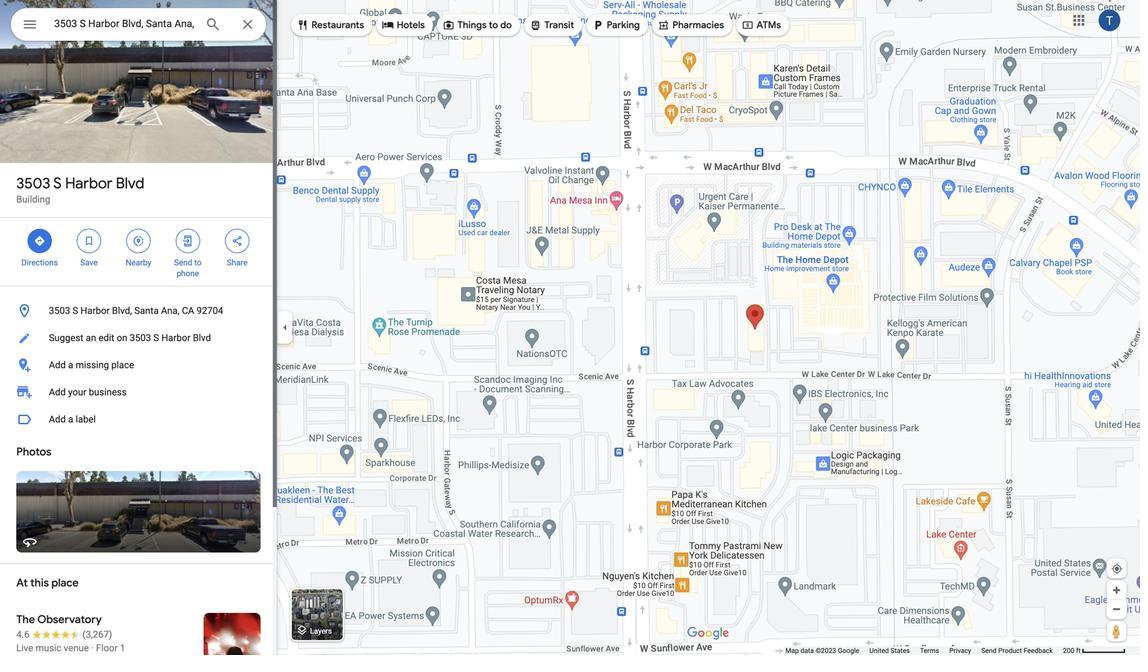 Task type: vqa. For each thing, say whether or not it's contained in the screenshot.


Task type: locate. For each thing, give the bounding box(es) containing it.
3 add from the top
[[49, 414, 66, 425]]

0 vertical spatial harbor
[[65, 174, 112, 193]]

things
[[458, 19, 487, 31]]

blvd
[[116, 174, 145, 193], [193, 332, 211, 344]]

2 vertical spatial 3503
[[130, 332, 151, 344]]

 button
[[11, 8, 49, 43]]

0 vertical spatial place
[[111, 360, 134, 371]]

place
[[111, 360, 134, 371], [51, 576, 79, 590]]

united states
[[870, 647, 910, 655]]

3503 up building on the left of the page
[[16, 174, 50, 193]]

to inside send to phone
[[194, 258, 202, 268]]

 hotels
[[382, 18, 425, 33]]

photos
[[16, 445, 51, 459]]

music
[[36, 643, 61, 654]]

 restaurants
[[297, 18, 364, 33]]

states
[[891, 647, 910, 655]]

add down the suggest
[[49, 360, 66, 371]]

1 add from the top
[[49, 360, 66, 371]]

harbor for blvd,
[[81, 305, 110, 316]]

this
[[30, 576, 49, 590]]

3503 inside 3503 s harbor blvd building
[[16, 174, 50, 193]]

0 vertical spatial to
[[489, 19, 498, 31]]

harbor down ana,
[[161, 332, 191, 344]]

1 vertical spatial s
[[73, 305, 78, 316]]

add left label
[[49, 414, 66, 425]]

2 vertical spatial add
[[49, 414, 66, 425]]

200
[[1064, 647, 1075, 655]]

2 vertical spatial s
[[154, 332, 159, 344]]

2 add from the top
[[49, 387, 66, 398]]

1 horizontal spatial to
[[489, 19, 498, 31]]

0 vertical spatial add
[[49, 360, 66, 371]]

1 horizontal spatial send
[[982, 647, 997, 655]]

send product feedback button
[[982, 646, 1054, 655]]

to
[[489, 19, 498, 31], [194, 258, 202, 268]]

ca
[[182, 305, 194, 316]]

blvd down 92704
[[193, 332, 211, 344]]

send to phone
[[174, 258, 202, 278]]

0 horizontal spatial to
[[194, 258, 202, 268]]

footer containing map data ©2023 google
[[786, 646, 1064, 655]]

zoom out image
[[1112, 604, 1123, 615]]

1 vertical spatial to
[[194, 258, 202, 268]]

building
[[16, 194, 50, 205]]

1 horizontal spatial blvd
[[193, 332, 211, 344]]

1 vertical spatial send
[[982, 647, 997, 655]]


[[231, 234, 244, 249]]

3503 S Harbor Blvd, Santa Ana, CA 92704 field
[[11, 8, 266, 41]]

blvd up 
[[116, 174, 145, 193]]

1 vertical spatial add
[[49, 387, 66, 398]]

suggest an edit on 3503 s harbor blvd
[[49, 332, 211, 344]]

1 horizontal spatial place
[[111, 360, 134, 371]]

 things to do
[[443, 18, 512, 33]]

ana,
[[161, 305, 180, 316]]

2 horizontal spatial s
[[154, 332, 159, 344]]

3503 up the suggest
[[49, 305, 70, 316]]

0 vertical spatial send
[[174, 258, 192, 268]]

2 a from the top
[[68, 414, 73, 425]]

 search field
[[11, 8, 266, 43]]

harbor inside 3503 s harbor blvd building
[[65, 174, 112, 193]]

1 vertical spatial a
[[68, 414, 73, 425]]

missing
[[76, 360, 109, 371]]

send left product
[[982, 647, 997, 655]]

a for missing
[[68, 360, 73, 371]]

0 horizontal spatial send
[[174, 258, 192, 268]]

send inside send product feedback button
[[982, 647, 997, 655]]


[[297, 18, 309, 33]]

add a label
[[49, 414, 96, 425]]

send up phone
[[174, 258, 192, 268]]

floor
[[96, 643, 118, 654]]

 transit
[[530, 18, 575, 33]]

none field inside 3503 s harbor blvd, santa ana, ca 92704 field
[[54, 16, 194, 32]]

at
[[16, 576, 28, 590]]

 parking
[[592, 18, 640, 33]]

label
[[76, 414, 96, 425]]

send inside send to phone
[[174, 258, 192, 268]]

united
[[870, 647, 890, 655]]


[[34, 234, 46, 249]]

live music venue · floor 1
[[16, 643, 125, 654]]

ft
[[1077, 647, 1081, 655]]

4.6 stars 3,267 reviews image
[[16, 628, 112, 642]]

1 vertical spatial 3503
[[49, 305, 70, 316]]

add a label button
[[0, 406, 277, 433]]


[[592, 18, 604, 33]]

harbor for blvd
[[65, 174, 112, 193]]

add left your
[[49, 387, 66, 398]]

0 vertical spatial a
[[68, 360, 73, 371]]

a left missing at the left bottom of the page
[[68, 360, 73, 371]]

to up phone
[[194, 258, 202, 268]]

3503 right on
[[130, 332, 151, 344]]

1 horizontal spatial s
[[73, 305, 78, 316]]

footer
[[786, 646, 1064, 655]]

s inside 3503 s harbor blvd building
[[53, 174, 62, 193]]

1 a from the top
[[68, 360, 73, 371]]

1 vertical spatial blvd
[[193, 332, 211, 344]]

0 horizontal spatial s
[[53, 174, 62, 193]]

suggest an edit on 3503 s harbor blvd button
[[0, 325, 277, 352]]

s
[[53, 174, 62, 193], [73, 305, 78, 316], [154, 332, 159, 344]]

a
[[68, 360, 73, 371], [68, 414, 73, 425]]

send for send to phone
[[174, 258, 192, 268]]

to left do
[[489, 19, 498, 31]]

 pharmacies
[[658, 18, 725, 33]]

terms
[[921, 647, 940, 655]]

1 vertical spatial harbor
[[81, 305, 110, 316]]

3503 inside '3503 s harbor blvd, santa ana, ca 92704' button
[[49, 305, 70, 316]]

0 horizontal spatial blvd
[[116, 174, 145, 193]]

3503 s harbor blvd main content
[[0, 0, 277, 655]]

0 vertical spatial 3503
[[16, 174, 50, 193]]

4.6
[[16, 629, 29, 640]]

privacy button
[[950, 646, 972, 655]]

harbor up  on the top
[[65, 174, 112, 193]]

blvd inside button
[[193, 332, 211, 344]]

3503
[[16, 174, 50, 193], [49, 305, 70, 316], [130, 332, 151, 344]]

harbor left blvd,
[[81, 305, 110, 316]]

0 vertical spatial s
[[53, 174, 62, 193]]

save
[[80, 258, 98, 268]]

add
[[49, 360, 66, 371], [49, 387, 66, 398], [49, 414, 66, 425]]

your
[[68, 387, 86, 398]]

google maps element
[[0, 0, 1141, 655]]

map
[[786, 647, 799, 655]]

a left label
[[68, 414, 73, 425]]

terms button
[[921, 646, 940, 655]]

None field
[[54, 16, 194, 32]]

show your location image
[[1112, 563, 1124, 575]]

pharmacies
[[673, 19, 725, 31]]

s for blvd,
[[73, 305, 78, 316]]

1 vertical spatial place
[[51, 576, 79, 590]]

place right this
[[51, 576, 79, 590]]

map data ©2023 google
[[786, 647, 860, 655]]

place down on
[[111, 360, 134, 371]]

harbor
[[65, 174, 112, 193], [81, 305, 110, 316], [161, 332, 191, 344]]

0 vertical spatial blvd
[[116, 174, 145, 193]]

add your business
[[49, 387, 127, 398]]



Task type: describe. For each thing, give the bounding box(es) containing it.
0 horizontal spatial place
[[51, 576, 79, 590]]

add for add your business
[[49, 387, 66, 398]]

3503 s harbor blvd, santa ana, ca 92704 button
[[0, 297, 277, 325]]

restaurants
[[312, 19, 364, 31]]

venue
[[64, 643, 89, 654]]


[[530, 18, 542, 33]]

product
[[999, 647, 1023, 655]]

3503 inside suggest an edit on 3503 s harbor blvd button
[[130, 332, 151, 344]]

©2023
[[816, 647, 837, 655]]

edit
[[99, 332, 114, 344]]

200 ft button
[[1064, 647, 1127, 655]]


[[742, 18, 754, 33]]

3503 s harbor blvd building
[[16, 174, 145, 205]]

data
[[801, 647, 815, 655]]

200 ft
[[1064, 647, 1081, 655]]


[[22, 15, 38, 34]]

hotels
[[397, 19, 425, 31]]

blvd,
[[112, 305, 132, 316]]

business
[[89, 387, 127, 398]]

2 vertical spatial harbor
[[161, 332, 191, 344]]

feedback
[[1024, 647, 1054, 655]]

footer inside google maps element
[[786, 646, 1064, 655]]

phone
[[177, 269, 199, 278]]

add a missing place
[[49, 360, 134, 371]]

atms
[[757, 19, 782, 31]]

santa
[[134, 305, 159, 316]]

do
[[501, 19, 512, 31]]

1
[[120, 643, 125, 654]]

google account: tara schultz  
(tarashultz49@gmail.com) image
[[1099, 10, 1121, 31]]

3503 for blvd
[[16, 174, 50, 193]]


[[443, 18, 455, 33]]

the
[[16, 613, 35, 627]]

layers
[[310, 627, 332, 636]]

an
[[86, 332, 96, 344]]

suggest
[[49, 332, 83, 344]]

parking
[[607, 19, 640, 31]]

add a missing place button
[[0, 352, 277, 379]]

(3,267)
[[82, 629, 112, 640]]

s for blvd
[[53, 174, 62, 193]]


[[658, 18, 670, 33]]

google
[[838, 647, 860, 655]]

show street view coverage image
[[1108, 621, 1127, 642]]

to inside  things to do
[[489, 19, 498, 31]]

3503 s harbor blvd, santa ana, ca 92704
[[49, 305, 223, 316]]

collapse side panel image
[[278, 320, 293, 335]]

send product feedback
[[982, 647, 1054, 655]]


[[182, 234, 194, 249]]

add for add a label
[[49, 414, 66, 425]]

nearby
[[126, 258, 151, 268]]

observatory
[[37, 613, 102, 627]]

at this place
[[16, 576, 79, 590]]

the observatory
[[16, 613, 102, 627]]

privacy
[[950, 647, 972, 655]]

send for send product feedback
[[982, 647, 997, 655]]

actions for 3503 s harbor blvd region
[[0, 218, 277, 286]]

add for add a missing place
[[49, 360, 66, 371]]

 atms
[[742, 18, 782, 33]]

a for label
[[68, 414, 73, 425]]

on
[[117, 332, 127, 344]]

share
[[227, 258, 248, 268]]

92704
[[197, 305, 223, 316]]


[[83, 234, 95, 249]]

3503 for blvd,
[[49, 305, 70, 316]]


[[382, 18, 394, 33]]

·
[[91, 643, 94, 654]]

live
[[16, 643, 33, 654]]

united states button
[[870, 646, 910, 655]]

place inside add a missing place button
[[111, 360, 134, 371]]

zoom in image
[[1112, 585, 1123, 596]]

transit
[[545, 19, 575, 31]]


[[132, 234, 145, 249]]

add your business link
[[0, 379, 277, 406]]

directions
[[21, 258, 58, 268]]

blvd inside 3503 s harbor blvd building
[[116, 174, 145, 193]]



